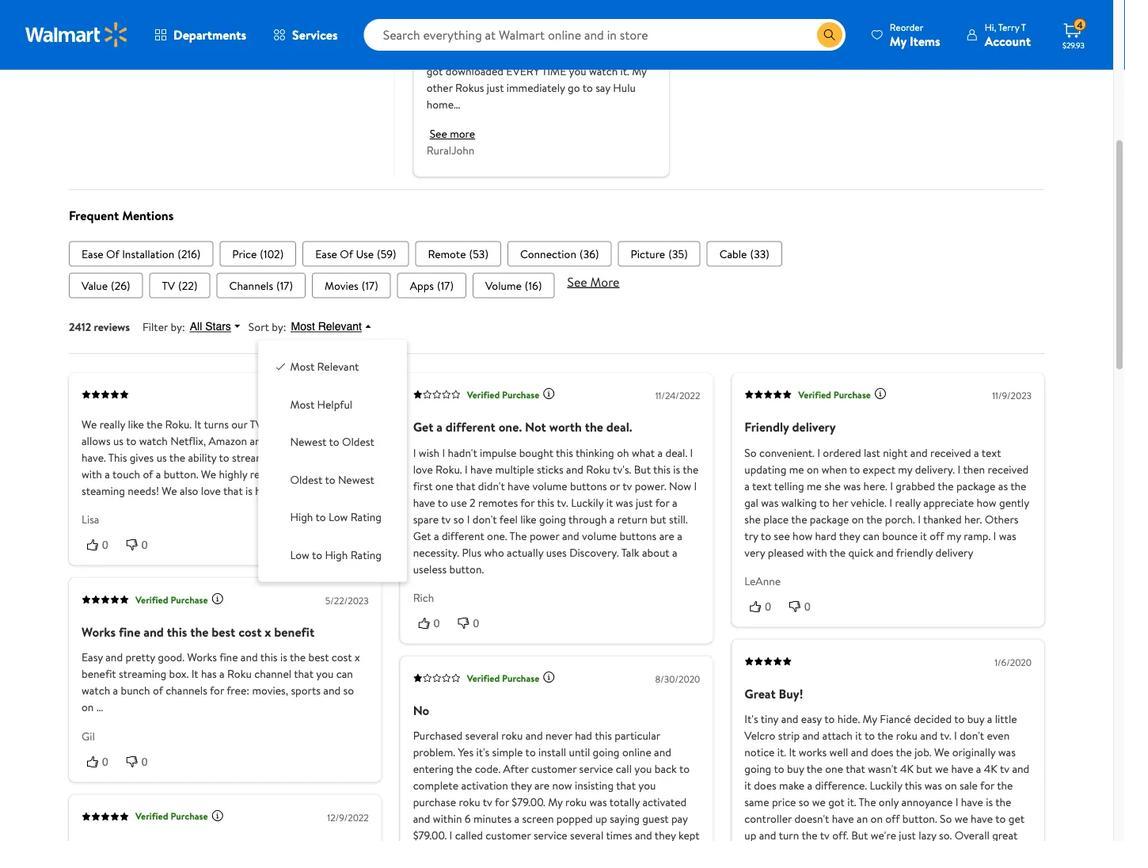 Task type: locate. For each thing, give the bounding box(es) containing it.
really inside so convenient.  i ordered last night and received a text updating me on when to expect my delivery.  i then received a text telling me she was here.  i grabbed the package as the gal was walking to her vehicle.  i really appreciate how gently she place the package on the porch.  i thanked her.  others try to see how hard they can bounce it off my ramp.  i was very pleased with the quick and friendly delivery
[[896, 495, 921, 510]]

roku. down hadn't
[[436, 462, 462, 477]]

1 vertical spatial how
[[793, 528, 813, 544]]

0 horizontal spatial several
[[466, 729, 499, 744]]

0 horizontal spatial see
[[430, 126, 447, 142]]

0 horizontal spatial verified purchase information image
[[211, 810, 224, 823]]

1 vertical spatial watch
[[82, 683, 110, 699]]

list item
[[69, 241, 213, 267], [220, 241, 296, 267], [303, 241, 409, 267], [415, 241, 501, 267], [508, 241, 612, 267], [618, 241, 701, 267], [707, 241, 783, 267], [69, 273, 143, 299], [149, 273, 210, 299], [217, 273, 306, 299], [312, 273, 391, 299], [397, 273, 467, 299], [473, 273, 555, 299]]

get up wish
[[413, 419, 434, 436]]

(216)
[[178, 246, 201, 262]]

to up gives
[[126, 433, 136, 449]]

1 horizontal spatial but
[[852, 828, 869, 841]]

also
[[180, 483, 198, 499]]

delivery inside so convenient.  i ordered last night and received a text updating me on when to expect my delivery.  i then received a text telling me she was here.  i grabbed the package as the gal was walking to her vehicle.  i really appreciate how gently she place the package on the porch.  i thanked her.  others try to see how hard they can bounce it off my ramp.  i was very pleased with the quick and friendly delivery
[[936, 545, 974, 560]]

my inside reorder my items
[[890, 32, 907, 50]]

0 vertical spatial verified purchase information image
[[543, 388, 556, 401]]

roku. inside we really like the roku. it turns our tvs into smart tvs and allows us to watch netflix, amazon and any other apps we have. this gives us the ability to stream shows and movies with a touch of a button. we highly recommend it for your steaming needs! we also love that is has the roku channel.
[[165, 417, 192, 432]]

of inside easy and pretty good.  works fine and this is the best cost x benefit streaming box. it has a roku channel that you can watch a bunch of channels for free: movies, sports and so on …
[[153, 683, 163, 699]]

2 ease from the left
[[315, 246, 337, 262]]

purchased
[[413, 729, 463, 744]]

worth
[[550, 419, 582, 436]]

can inside so convenient.  i ordered last night and received a text updating me on when to expect my delivery.  i then received a text telling me she was here.  i grabbed the package as the gal was walking to her vehicle.  i really appreciate how gently she place the package on the porch.  i thanked her.  others try to see how hard they can bounce it off my ramp.  i was very pleased with the quick and friendly delivery
[[863, 528, 880, 544]]

0 horizontal spatial up
[[596, 812, 608, 827]]

connection (36)
[[520, 246, 599, 262]]

got
[[829, 795, 845, 811]]

2 rating from the top
[[351, 548, 382, 563]]

1 vertical spatial my
[[863, 712, 878, 727]]

1 vertical spatial several
[[570, 828, 604, 841]]

remote (53)
[[428, 246, 489, 262]]

2 get from the top
[[413, 528, 431, 544]]

don't
[[473, 512, 497, 527], [960, 729, 985, 744]]

that inside we really like the roku. it turns our tvs into smart tvs and allows us to watch netflix, amazon and any other apps we have. this gives us the ability to stream shows and movies with a touch of a button. we highly recommend it for your steaming needs! we also love that is has the roku channel.
[[223, 483, 243, 499]]

works inside easy and pretty good.  works fine and this is the best cost x benefit streaming box. it has a roku channel that you can watch a bunch of channels for free: movies, sports and so on …
[[187, 650, 217, 666]]

is inside easy and pretty good.  works fine and this is the best cost x benefit streaming box. it has a roku channel that you can watch a bunch of channels for free: movies, sports and so on …
[[280, 650, 287, 666]]

0 horizontal spatial the
[[510, 528, 527, 544]]

deal. right what
[[666, 445, 688, 461]]

has inside we really like the roku. it turns our tvs into smart tvs and allows us to watch netflix, amazon and any other apps we have. this gives us the ability to stream shows and movies with a touch of a button. we highly recommend it for your steaming needs! we also love that is has the roku channel.
[[255, 483, 271, 499]]

yes
[[458, 745, 474, 761]]

1 vertical spatial luckily
[[870, 779, 903, 794]]

volume (16)
[[486, 278, 542, 293]]

2 4k from the left
[[985, 762, 998, 777]]

times
[[606, 828, 633, 841]]

0 horizontal spatial button.
[[164, 466, 198, 482]]

still.
[[669, 512, 688, 527]]

delivery up convenient.
[[793, 419, 836, 436]]

and up delivery.
[[911, 445, 928, 461]]

so inside it's tiny and easy to hide. my fiancé decided to buy a little velcro strip and attach it to the roku and tv. i don't even notice it. it works well and does the job. we originally was going to buy the one that wasn't 4k but we have a 4k tv and it does make a difference. luckily this was on sale for the same price so we got it. the only annoyance i have is the controller doesn't have an on off button. so we have to get up and turn the tv off. but we're just lazy so. overal
[[799, 795, 810, 811]]

going inside it's tiny and easy to hide. my fiancé decided to buy a little velcro strip and attach it to the roku and tv. i don't even notice it. it works well and does the job. we originally was going to buy the one that wasn't 4k but we have a 4k tv and it does make a difference. luckily this was on sale for the same price so we got it. the only annoyance i have is the controller doesn't have an on off button. so we have to get up and turn the tv off. but we're just lazy so. overal
[[745, 762, 772, 777]]

best
[[212, 624, 236, 641], [309, 650, 329, 666]]

2 horizontal spatial roku
[[586, 462, 611, 477]]

so inside it's tiny and easy to hide. my fiancé decided to buy a little velcro strip and attach it to the roku and tv. i don't even notice it. it works well and does the job. we originally was going to buy the one that wasn't 4k but we have a 4k tv and it does make a difference. luckily this was on sale for the same price so we got it. the only annoyance i have is the controller doesn't have an on off button. so we have to get up and turn the tv off. but we're just lazy so. overal
[[940, 812, 952, 827]]

it inside we really like the roku. it turns our tvs into smart tvs and allows us to watch netflix, amazon and any other apps we have. this gives us the ability to stream shows and movies with a touch of a button. we highly recommend it for your steaming needs! we also love that is has the roku channel.
[[311, 466, 317, 482]]

it inside easy and pretty good.  works fine and this is the best cost x benefit streaming box. it has a roku channel that you can watch a bunch of channels for free: movies, sports and so on …
[[191, 667, 199, 682]]

volume up discovery.
[[582, 528, 617, 544]]

1 horizontal spatial one
[[826, 762, 844, 777]]

so down use
[[454, 512, 464, 527]]

0 vertical spatial deal.
[[607, 419, 633, 436]]

off inside it's tiny and easy to hide. my fiancé decided to buy a little velcro strip and attach it to the roku and tv. i don't even notice it. it works well and does the job. we originally was going to buy the one that wasn't 4k but we have a 4k tv and it does make a difference. luckily this was on sale for the same price so we got it. the only annoyance i have is the controller doesn't have an on off button. so we have to get up and turn the tv off. but we're just lazy so. overal
[[886, 812, 900, 827]]

0 vertical spatial newest
[[290, 435, 327, 450]]

$79.00. down within
[[413, 828, 447, 841]]

this up power
[[537, 495, 555, 510]]

1 horizontal spatial roku
[[292, 483, 317, 499]]

so convenient.  i ordered last night and received a text updating me on when to expect my delivery.  i then received a text telling me she was here.  i grabbed the package as the gal was walking to her vehicle.  i really appreciate how gently she place the package on the porch.  i thanked her.  others try to see how hard they can bounce it off my ramp.  i was very pleased with the quick and friendly delivery
[[745, 445, 1030, 560]]

1 vertical spatial can
[[337, 667, 353, 682]]

0 horizontal spatial going
[[539, 512, 566, 527]]

but inside it's tiny and easy to hide. my fiancé decided to buy a little velcro strip and attach it to the roku and tv. i don't even notice it. it works well and does the job. we originally was going to buy the one that wasn't 4k but we have a 4k tv and it does make a difference. luckily this was on sale for the same price so we got it. the only annoyance i have is the controller doesn't have an on off button. so we have to get up and turn the tv off. but we're just lazy so. overal
[[917, 762, 933, 777]]

high down high to low rating
[[325, 548, 348, 563]]

1 vertical spatial newest
[[338, 472, 375, 488]]

an
[[857, 812, 868, 827]]

but inside it's tiny and easy to hide. my fiancé decided to buy a little velcro strip and attach it to the roku and tv. i don't even notice it. it works well and does the job. we originally was going to buy the one that wasn't 4k but we have a 4k tv and it does make a difference. luckily this was on sale for the same price so we got it. the only annoyance i have is the controller doesn't have an on off button. so we have to get up and turn the tv off. but we're just lazy so. overal
[[852, 828, 869, 841]]

1 tvs from the left
[[250, 417, 267, 432]]

2 vertical spatial it
[[789, 745, 797, 761]]

low down channel.
[[329, 510, 348, 526]]

so inside so convenient.  i ordered last night and received a text updating me on when to expect my delivery.  i then received a text telling me she was here.  i grabbed the package as the gal was walking to her vehicle.  i really appreciate how gently she place the package on the porch.  i thanked her.  others try to see how hard they can bounce it off my ramp.  i was very pleased with the quick and friendly delivery
[[745, 445, 757, 461]]

0 vertical spatial but
[[651, 512, 667, 527]]

gal
[[745, 495, 759, 510]]

option group
[[271, 353, 394, 570]]

that up totally
[[617, 779, 636, 794]]

it left your
[[311, 466, 317, 482]]

1 (17) from the left
[[277, 278, 293, 293]]

see inside see more list
[[568, 273, 588, 291]]

verified purchase for fine
[[135, 593, 208, 607]]

0 vertical spatial one
[[436, 478, 454, 494]]

list
[[69, 241, 1045, 267]]

oh
[[617, 445, 629, 461]]

2 (17) from the left
[[362, 278, 378, 293]]

(17) right movies
[[362, 278, 378, 293]]

(17)
[[277, 278, 293, 293], [362, 278, 378, 293], [437, 278, 454, 293]]

remotes
[[478, 495, 518, 510]]

deal. inside i wish i hadn't impulse bought this thinking oh what a deal. i love roku. i have multiple sticks and roku tv's. but this is the first one that didn't have volume buttons or tv power. now i have to use 2 remotes for this tv. luckily it was just for a spare tv so i don't feel like going through a return but still. get a different one. the power and volume buttons are a necessity.  plus who actually uses discovery. talk about a useless button.
[[666, 445, 688, 461]]

0 horizontal spatial by:
[[171, 319, 185, 335]]

0 horizontal spatial tvs
[[250, 417, 267, 432]]

she down gal on the right of page
[[745, 512, 761, 527]]

8/30/2020
[[656, 673, 701, 686]]

0 vertical spatial does
[[871, 745, 894, 761]]

1 ease from the left
[[82, 246, 104, 262]]

my
[[890, 32, 907, 50], [863, 712, 878, 727], [548, 795, 563, 811]]

2 by: from the left
[[272, 319, 286, 335]]

my down night
[[899, 462, 913, 477]]

love up first
[[413, 462, 433, 477]]

$79.00.
[[512, 795, 546, 811], [413, 828, 447, 841]]

it inside i wish i hadn't impulse bought this thinking oh what a deal. i love roku. i have multiple sticks and roku tv's. but this is the first one that didn't have volume buttons or tv power. now i have to use 2 remotes for this tv. luckily it was just for a spare tv so i don't feel like going through a return but still. get a different one. the power and volume buttons are a necessity.  plus who actually uses discovery. talk about a useless button.
[[607, 495, 613, 510]]

$79.00. up the screen
[[512, 795, 546, 811]]

really up allows
[[100, 417, 125, 432]]

verified for fine
[[135, 593, 168, 607]]

(17) for channels (17)
[[277, 278, 293, 293]]

different inside i wish i hadn't impulse bought this thinking oh what a deal. i love roku. i have multiple sticks and roku tv's. but this is the first one that didn't have volume buttons or tv power. now i have to use 2 remotes for this tv. luckily it was just for a spare tv so i don't feel like going through a return but still. get a different one. the power and volume buttons are a necessity.  plus who actually uses discovery. talk about a useless button.
[[442, 528, 485, 544]]

(26)
[[111, 278, 130, 293]]

and down decided
[[921, 729, 938, 744]]

0 horizontal spatial don't
[[473, 512, 497, 527]]

0 vertical spatial high
[[290, 510, 313, 526]]

buy up make
[[787, 762, 805, 777]]

most inside popup button
[[291, 321, 315, 333]]

one inside it's tiny and easy to hide. my fiancé decided to buy a little velcro strip and attach it to the roku and tv. i don't even notice it. it works well and does the job. we originally was going to buy the one that wasn't 4k but we have a 4k tv and it does make a difference. luckily this was on sale for the same price so we got it. the only annoyance i have is the controller doesn't have an on off button. so we have to get up and turn the tv off. but we're just lazy so. overal
[[826, 762, 844, 777]]

buy
[[968, 712, 985, 727], [787, 762, 805, 777]]

they inside so convenient.  i ordered last night and received a text updating me on when to expect my delivery.  i then received a text telling me she was here.  i grabbed the package as the gal was walking to her vehicle.  i really appreciate how gently she place the package on the porch.  i thanked her.  others try to see how hard they can bounce it off my ramp.  i was very pleased with the quick and friendly delivery
[[840, 528, 861, 544]]

1 vertical spatial verified purchase information image
[[211, 593, 224, 606]]

Search search field
[[364, 19, 846, 51]]

1 by: from the left
[[171, 319, 185, 335]]

low down high to low rating
[[290, 548, 310, 563]]

x up channel
[[265, 624, 271, 641]]

tv left the off.
[[821, 828, 830, 841]]

1 vertical spatial customer
[[486, 828, 531, 841]]

that inside it's tiny and easy to hide. my fiancé decided to buy a little velcro strip and attach it to the roku and tv. i don't even notice it. it works well and does the job. we originally was going to buy the one that wasn't 4k but we have a 4k tv and it does make a difference. luckily this was on sale for the same price so we got it. the only annoyance i have is the controller doesn't have an on off button. so we have to get up and turn the tv off. but we're just lazy so. overal
[[846, 762, 866, 777]]

0 vertical spatial rich
[[802, 9, 824, 25]]

1 vertical spatial love
[[201, 483, 221, 499]]

0 vertical spatial it.
[[778, 745, 787, 761]]

3 (17) from the left
[[437, 278, 454, 293]]

friendly
[[897, 545, 933, 560]]

services
[[292, 26, 338, 44]]

to left get
[[996, 812, 1006, 827]]

are inside i wish i hadn't impulse bought this thinking oh what a deal. i love roku. i have multiple sticks and roku tv's. but this is the first one that didn't have volume buttons or tv power. now i have to use 2 remotes for this tv. luckily it was just for a spare tv so i don't feel like going through a return but still. get a different one. the power and volume buttons are a necessity.  plus who actually uses discovery. talk about a useless button.
[[660, 528, 675, 544]]

verified
[[467, 388, 500, 402], [799, 388, 832, 402], [135, 593, 168, 607], [467, 672, 500, 685], [135, 810, 168, 824]]

1 horizontal spatial really
[[896, 495, 921, 510]]

but down what
[[634, 462, 651, 477]]

it inside we really like the roku. it turns our tvs into smart tvs and allows us to watch netflix, amazon and any other apps we have. this gives us the ability to stream shows and movies with a touch of a button. we highly recommend it for your steaming needs! we also love that is has the roku channel.
[[194, 417, 202, 432]]

walking
[[782, 495, 817, 510]]

1 vertical spatial going
[[593, 745, 620, 761]]

is inside i wish i hadn't impulse bought this thinking oh what a deal. i love roku. i have multiple sticks and roku tv's. but this is the first one that didn't have volume buttons or tv power. now i have to use 2 remotes for this tv. luckily it was just for a spare tv so i don't feel like going through a return but still. get a different one. the power and volume buttons are a necessity.  plus who actually uses discovery. talk about a useless button.
[[674, 462, 681, 477]]

1 vertical spatial received
[[988, 462, 1029, 477]]

rich
[[802, 9, 824, 25], [413, 590, 434, 606]]

we inside it's tiny and easy to hide. my fiancé decided to buy a little velcro strip and attach it to the roku and tv. i don't even notice it. it works well and does the job. we originally was going to buy the one that wasn't 4k but we have a 4k tv and it does make a difference. luckily this was on sale for the same price so we got it. the only annoyance i have is the controller doesn't have an on off button. so we have to get up and turn the tv off. but we're just lazy so. overal
[[935, 745, 950, 761]]

1 vertical spatial just
[[899, 828, 917, 841]]

others
[[985, 512, 1019, 527]]

like
[[128, 417, 144, 432], [521, 512, 537, 527]]

service down the screen
[[534, 828, 568, 841]]

quick
[[849, 545, 874, 560]]

after
[[504, 762, 529, 777]]

activated
[[643, 795, 687, 811]]

1 vertical spatial button.
[[450, 562, 484, 577]]

0 vertical spatial $79.00.
[[512, 795, 546, 811]]

price
[[232, 246, 257, 262]]

didn't
[[478, 478, 505, 494]]

list item containing picture
[[618, 241, 701, 267]]

1 horizontal spatial ease
[[315, 246, 337, 262]]

4k right wasn't
[[901, 762, 914, 777]]

1 horizontal spatial so
[[940, 812, 952, 827]]

and down the guest at right
[[635, 828, 653, 841]]

1 4k from the left
[[901, 762, 914, 777]]

tvs up apps
[[322, 417, 339, 432]]

1 vertical spatial me
[[807, 478, 822, 494]]

telling
[[775, 478, 805, 494]]

0 horizontal spatial oldest
[[290, 472, 323, 488]]

2 horizontal spatial (17)
[[437, 278, 454, 293]]

most relevant up 1/28/2022
[[290, 360, 359, 375]]

sale
[[960, 779, 978, 794]]

how up her. at the right bottom
[[977, 495, 997, 510]]

love inside i wish i hadn't impulse bought this thinking oh what a deal. i love roku. i have multiple sticks and roku tv's. but this is the first one that didn't have volume buttons or tv power. now i have to use 2 remotes for this tv. luckily it was just for a spare tv so i don't feel like going through a return but still. get a different one. the power and volume buttons are a necessity.  plus who actually uses discovery. talk about a useless button.
[[413, 462, 433, 477]]

most relevant inside popup button
[[291, 321, 362, 333]]

are inside the purchased  several roku and never had this particular problem. yes it's simple to install until going online and entering the code. after customer service call you back to complete activation they are now insisting that you purchase roku tv for $79.00. my roku was totally activated and within 6 minutes a screen popped up saying guest pay $79.00. i  called customer service several times and the
[[535, 779, 550, 794]]

1 horizontal spatial buttons
[[620, 528, 657, 544]]

verified purchase information image
[[875, 388, 887, 401], [211, 593, 224, 606], [543, 671, 556, 684]]

1 vertical spatial of
[[153, 683, 163, 699]]

button. up also
[[164, 466, 198, 482]]

luckily inside i wish i hadn't impulse bought this thinking oh what a deal. i love roku. i have multiple sticks and roku tv's. but this is the first one that didn't have volume buttons or tv power. now i have to use 2 remotes for this tv. luckily it was just for a spare tv so i don't feel like going through a return but still. get a different one. the power and volume buttons are a necessity.  plus who actually uses discovery. talk about a useless button.
[[571, 495, 604, 510]]

1 horizontal spatial they
[[840, 528, 861, 544]]

us right gives
[[157, 450, 167, 465]]

difference.
[[816, 779, 868, 794]]

0 vertical spatial up
[[596, 812, 608, 827]]

is
[[674, 462, 681, 477], [246, 483, 253, 499], [280, 650, 287, 666], [986, 795, 994, 811]]

i right 'here.'
[[891, 478, 894, 494]]

it right box.
[[191, 667, 199, 682]]

luckily up only
[[870, 779, 903, 794]]

service up 'insisting'
[[580, 762, 613, 777]]

1 of from the left
[[106, 246, 119, 262]]

it
[[311, 466, 317, 482], [607, 495, 613, 510], [921, 528, 928, 544], [856, 729, 863, 744], [745, 779, 752, 794]]

you up activated
[[639, 779, 656, 794]]

best up 'sports'
[[309, 650, 329, 666]]

apps (17)
[[410, 278, 454, 293]]

1 vertical spatial the
[[859, 795, 877, 811]]

stars
[[205, 321, 231, 333]]

best inside easy and pretty good.  works fine and this is the best cost x benefit streaming box. it has a roku channel that you can watch a bunch of channels for free: movies, sports and so on …
[[309, 650, 329, 666]]

button. inside i wish i hadn't impulse bought this thinking oh what a deal. i love roku. i have multiple sticks and roku tv's. but this is the first one that didn't have volume buttons or tv power. now i have to use 2 remotes for this tv. luckily it was just for a spare tv so i don't feel like going through a return but still. get a different one. the power and volume buttons are a necessity.  plus who actually uses discovery. talk about a useless button.
[[450, 562, 484, 577]]

list item down ease of use (59)
[[312, 273, 391, 299]]

1 horizontal spatial with
[[807, 545, 828, 560]]

services button
[[260, 16, 351, 54]]

list containing ease of installation
[[69, 241, 1045, 267]]

customer down the 'minutes'
[[486, 828, 531, 841]]

0 horizontal spatial deal.
[[607, 419, 633, 436]]

don't inside it's tiny and easy to hide. my fiancé decided to buy a little velcro strip and attach it to the roku and tv. i don't even notice it. it works well and does the job. we originally was going to buy the one that wasn't 4k but we have a 4k tv and it does make a difference. luckily this was on sale for the same price so we got it. the only annoyance i have is the controller doesn't have an on off button. so we have to get up and turn the tv off. but we're just lazy so. overal
[[960, 729, 985, 744]]

list item containing ease of installation
[[69, 241, 213, 267]]

1 vertical spatial get
[[413, 528, 431, 544]]

can right channel
[[337, 667, 353, 682]]

for inside it's tiny and easy to hide. my fiancé decided to buy a little velcro strip and attach it to the roku and tv. i don't even notice it. it works well and does the job. we originally was going to buy the one that wasn't 4k but we have a 4k tv and it does make a difference. luckily this was on sale for the same price so we got it. the only annoyance i have is the controller doesn't have an on off button. so we have to get up and turn the tv off. but we're just lazy so. overal
[[981, 779, 995, 794]]

i
[[413, 445, 416, 461], [442, 445, 445, 461], [690, 445, 693, 461], [818, 445, 821, 461], [465, 462, 468, 477], [958, 462, 961, 477], [694, 478, 697, 494], [891, 478, 894, 494], [890, 495, 893, 510], [467, 512, 470, 527], [918, 512, 921, 527], [994, 528, 997, 544], [955, 729, 958, 744], [956, 795, 959, 811], [450, 828, 453, 841]]

1 horizontal spatial so
[[454, 512, 464, 527]]

0 horizontal spatial it.
[[778, 745, 787, 761]]

verified for a
[[467, 388, 500, 402]]

power
[[530, 528, 560, 544]]

we right apps
[[342, 433, 356, 449]]

button.
[[164, 466, 198, 482], [450, 562, 484, 577], [903, 812, 938, 827]]

for inside easy and pretty good.  works fine and this is the best cost x benefit streaming box. it has a roku channel that you can watch a bunch of channels for free: movies, sports and so on …
[[210, 683, 224, 699]]

1 vertical spatial text
[[753, 478, 772, 494]]

0 vertical spatial benefit
[[274, 624, 315, 641]]

0 vertical spatial has
[[255, 483, 271, 499]]

you up 'sports'
[[316, 667, 334, 682]]

see more list
[[69, 273, 1045, 299]]

ordered
[[823, 445, 862, 461]]

my down the now
[[548, 795, 563, 811]]

0 vertical spatial love
[[413, 462, 433, 477]]

1 horizontal spatial can
[[863, 528, 880, 544]]

newest down smart
[[290, 435, 327, 450]]

it up same
[[745, 779, 752, 794]]

she
[[825, 478, 841, 494], [745, 512, 761, 527]]

we right job.
[[935, 745, 950, 761]]

0 horizontal spatial ease
[[82, 246, 104, 262]]

1/28/2022
[[327, 389, 369, 403]]

1 horizontal spatial watch
[[139, 433, 168, 449]]

it inside it's tiny and easy to hide. my fiancé decided to buy a little velcro strip and attach it to the roku and tv. i don't even notice it. it works well and does the job. we originally was going to buy the one that wasn't 4k but we have a 4k tv and it does make a difference. luckily this was on sale for the same price so we got it. the only annoyance i have is the controller doesn't have an on off button. so we have to get up and turn the tv off. but we're just lazy so. overal
[[789, 745, 797, 761]]

list item up movies (17)
[[303, 241, 409, 267]]

to right the back
[[680, 762, 690, 777]]

vehicle.
[[851, 495, 887, 510]]

of inside we really like the roku. it turns our tvs into smart tvs and allows us to watch netflix, amazon and any other apps we have. this gives us the ability to stream shows and movies with a touch of a button. we highly recommend it for your steaming needs! we also love that is has the roku channel.
[[143, 466, 153, 482]]

so up the updating
[[745, 445, 757, 461]]

until
[[569, 745, 590, 761]]

1 rating from the top
[[351, 510, 382, 526]]

1 horizontal spatial just
[[899, 828, 917, 841]]

oldest down shows
[[290, 472, 323, 488]]

oldest to newest
[[290, 472, 375, 488]]

0 vertical spatial most relevant
[[291, 321, 362, 333]]

rating for low to high rating
[[351, 548, 382, 563]]

rating for high to low rating
[[351, 510, 382, 526]]

buttons
[[570, 478, 607, 494], [620, 528, 657, 544]]

4k
[[901, 762, 914, 777], [985, 762, 998, 777]]

is up now
[[674, 462, 681, 477]]

this inside easy and pretty good.  works fine and this is the best cost x benefit streaming box. it has a roku channel that you can watch a bunch of channels for free: movies, sports and so on …
[[260, 650, 278, 666]]

tv right 'spare'
[[441, 512, 451, 527]]

the inside easy and pretty good.  works fine and this is the best cost x benefit streaming box. it has a roku channel that you can watch a bunch of channels for free: movies, sports and so on …
[[290, 650, 306, 666]]

on left sale
[[945, 779, 957, 794]]

list item containing apps
[[397, 273, 467, 299]]

purchase for a
[[502, 388, 540, 402]]

verified purchase information image for 12/9/2022
[[211, 810, 224, 823]]

and right well
[[851, 745, 869, 761]]

on inside easy and pretty good.  works fine and this is the best cost x benefit streaming box. it has a roku channel that you can watch a bunch of channels for free: movies, sports and so on …
[[82, 700, 94, 716]]

my inside the purchased  several roku and never had this particular problem. yes it's simple to install until going online and entering the code. after customer service call you back to complete activation they are now insisting that you purchase roku tv for $79.00. my roku was totally activated and within 6 minutes a screen popped up saying guest pay $79.00. i  called customer service several times and the
[[548, 795, 563, 811]]

verified purchase information image for fine
[[211, 593, 224, 606]]

list item up the "reviews"
[[69, 273, 143, 299]]

for down movies
[[320, 466, 334, 482]]

0 horizontal spatial so
[[343, 683, 354, 699]]

2 vertical spatial going
[[745, 762, 772, 777]]

0 horizontal spatial love
[[201, 483, 221, 499]]

are up about
[[660, 528, 675, 544]]

1 horizontal spatial x
[[355, 650, 360, 666]]

see up ruraljohn
[[430, 126, 447, 142]]

2 horizontal spatial going
[[745, 762, 772, 777]]

watch inside easy and pretty good.  works fine and this is the best cost x benefit streaming box. it has a roku channel that you can watch a bunch of channels for free: movies, sports and so on …
[[82, 683, 110, 699]]

luckily up the through
[[571, 495, 604, 510]]

1 vertical spatial oldest
[[290, 472, 323, 488]]

but
[[651, 512, 667, 527], [917, 762, 933, 777]]

1 horizontal spatial how
[[977, 495, 997, 510]]

roku inside i wish i hadn't impulse bought this thinking oh what a deal. i love roku. i have multiple sticks and roku tv's. but this is the first one that didn't have volume buttons or tv power. now i have to use 2 remotes for this tv. luckily it was just for a spare tv so i don't feel like going through a return but still. get a different one. the power and volume buttons are a necessity.  plus who actually uses discovery. talk about a useless button.
[[586, 462, 611, 477]]

called
[[455, 828, 483, 841]]

ease of installation (216)
[[82, 246, 201, 262]]

package up hard
[[810, 512, 850, 527]]

0 vertical spatial so
[[745, 445, 757, 461]]

channel.
[[319, 483, 361, 499]]

0 vertical spatial watch
[[139, 433, 168, 449]]

2 vertical spatial so
[[799, 795, 810, 811]]

0 button down bunch in the left bottom of the page
[[121, 754, 160, 770]]

with inside so convenient.  i ordered last night and received a text updating me on when to expect my delivery.  i then received a text telling me she was here.  i grabbed the package as the gal was walking to her vehicle.  i really appreciate how gently she place the package on the porch.  i thanked her.  others try to see how hard they can bounce it off my ramp.  i was very pleased with the quick and friendly delivery
[[807, 545, 828, 560]]

0 button down needs!
[[121, 537, 160, 553]]

list item up channels (17)
[[220, 241, 296, 267]]

feel
[[500, 512, 518, 527]]

1 vertical spatial you
[[635, 762, 652, 777]]

1 horizontal spatial going
[[593, 745, 620, 761]]

text up then
[[982, 445, 1002, 461]]

needs!
[[128, 483, 159, 499]]

tv. inside i wish i hadn't impulse bought this thinking oh what a deal. i love roku. i have multiple sticks and roku tv's. but this is the first one that didn't have volume buttons or tv power. now i have to use 2 remotes for this tv. luckily it was just for a spare tv so i don't feel like going through a return but still. get a different one. the power and volume buttons are a necessity.  plus who actually uses discovery. talk about a useless button.
[[557, 495, 569, 510]]

(36)
[[580, 246, 599, 262]]

verified purchase information image
[[543, 388, 556, 401], [211, 810, 224, 823]]

hi, terry t account
[[985, 20, 1031, 50]]

the inside i wish i hadn't impulse bought this thinking oh what a deal. i love roku. i have multiple sticks and roku tv's. but this is the first one that didn't have volume buttons or tv power. now i have to use 2 remotes for this tv. luckily it was just for a spare tv so i don't feel like going through a return but still. get a different one. the power and volume buttons are a necessity.  plus who actually uses discovery. talk about a useless button.
[[510, 528, 527, 544]]

are
[[660, 528, 675, 544], [535, 779, 550, 794]]

0 vertical spatial luckily
[[571, 495, 604, 510]]

the inside it's tiny and easy to hide. my fiancé decided to buy a little velcro strip and attach it to the roku and tv. i don't even notice it. it works well and does the job. we originally was going to buy the one that wasn't 4k but we have a 4k tv and it does make a difference. luckily this was on sale for the same price so we got it. the only annoyance i have is the controller doesn't have an on off button. so we have to get up and turn the tv off. but we're just lazy so. overal
[[859, 795, 877, 811]]

as
[[999, 478, 1009, 494]]

0 vertical spatial are
[[660, 528, 675, 544]]

ease for ease of installation (216)
[[82, 246, 104, 262]]

love right also
[[201, 483, 221, 499]]

by: for filter by:
[[171, 319, 185, 335]]

luckily
[[571, 495, 604, 510], [870, 779, 903, 794]]

terry
[[999, 20, 1020, 34]]

up inside the purchased  several roku and never had this particular problem. yes it's simple to install until going online and entering the code. after customer service call you back to complete activation they are now insisting that you purchase roku tv for $79.00. my roku was totally activated and within 6 minutes a screen popped up saying guest pay $79.00. i  called customer service several times and the
[[596, 812, 608, 827]]

1 horizontal spatial roku.
[[436, 462, 462, 477]]

roku. up netflix,
[[165, 417, 192, 432]]

purchase
[[502, 388, 540, 402], [834, 388, 871, 402], [171, 593, 208, 607], [502, 672, 540, 685], [171, 810, 208, 824]]

0 vertical spatial different
[[446, 419, 496, 436]]

off down "thanked"
[[930, 528, 945, 544]]

don't inside i wish i hadn't impulse bought this thinking oh what a deal. i love roku. i have multiple sticks and roku tv's. but this is the first one that didn't have volume buttons or tv power. now i have to use 2 remotes for this tv. luckily it was just for a spare tv so i don't feel like going through a return but still. get a different one. the power and volume buttons are a necessity.  plus who actually uses discovery. talk about a useless button.
[[473, 512, 497, 527]]

relevant down movies
[[318, 321, 362, 333]]

channel
[[254, 667, 292, 682]]

list item up apps (17)
[[415, 241, 501, 267]]

us
[[113, 433, 124, 449], [157, 450, 167, 465]]

1 vertical spatial it
[[191, 667, 199, 682]]

2 of from the left
[[340, 246, 353, 262]]

0 vertical spatial me
[[790, 462, 805, 477]]

make
[[780, 779, 805, 794]]

off inside so convenient.  i ordered last night and received a text updating me on when to expect my delivery.  i then received a text telling me she was here.  i grabbed the package as the gal was walking to her vehicle.  i really appreciate how gently she place the package on the porch.  i thanked her.  others try to see how hard they can bounce it off my ramp.  i was very pleased with the quick and friendly delivery
[[930, 528, 945, 544]]

now
[[553, 779, 572, 794]]

does up same
[[754, 779, 777, 794]]

picture
[[631, 246, 666, 262]]

0 horizontal spatial best
[[212, 624, 236, 641]]

0 horizontal spatial how
[[793, 528, 813, 544]]

my down "thanked"
[[947, 528, 962, 544]]

fine inside easy and pretty good.  works fine and this is the best cost x benefit streaming box. it has a roku channel that you can watch a bunch of channels for free: movies, sports and so on …
[[220, 650, 238, 666]]

we inside we really like the roku. it turns our tvs into smart tvs and allows us to watch netflix, amazon and any other apps we have. this gives us the ability to stream shows and movies with a touch of a button. we highly recommend it for your steaming needs! we also love that is has the roku channel.
[[342, 433, 356, 449]]

the up actually
[[510, 528, 527, 544]]

0 vertical spatial but
[[634, 462, 651, 477]]

have.
[[82, 450, 106, 465]]

text down the updating
[[753, 478, 772, 494]]

text
[[982, 445, 1002, 461], [753, 478, 772, 494]]

porch.
[[886, 512, 916, 527]]

0 horizontal spatial are
[[535, 779, 550, 794]]

1 vertical spatial roku
[[292, 483, 317, 499]]

1 vertical spatial works
[[187, 650, 217, 666]]

it
[[194, 417, 202, 432], [191, 667, 199, 682], [789, 745, 797, 761]]

1 horizontal spatial newest
[[338, 472, 375, 488]]

a left the screen
[[514, 812, 520, 827]]

11/24/2022
[[656, 389, 701, 403]]

x inside easy and pretty good.  works fine and this is the best cost x benefit streaming box. it has a roku channel that you can watch a bunch of channels for free: movies, sports and so on …
[[355, 650, 360, 666]]

so
[[745, 445, 757, 461], [940, 812, 952, 827]]

1 vertical spatial us
[[157, 450, 167, 465]]

was inside the purchased  several roku and never had this particular problem. yes it's simple to install until going online and entering the code. after customer service call you back to complete activation they are now insisting that you purchase roku tv for $79.00. my roku was totally activated and within 6 minutes a screen popped up saying guest pay $79.00. i  called customer service several times and the
[[590, 795, 607, 811]]

pleased
[[768, 545, 804, 560]]

pretty
[[126, 650, 155, 666]]

have
[[471, 462, 493, 477], [508, 478, 530, 494], [413, 495, 435, 510], [952, 762, 974, 777], [962, 795, 984, 811], [832, 812, 855, 827], [971, 812, 994, 827]]

benefit up channel
[[274, 624, 315, 641]]

i inside the purchased  several roku and never had this particular problem. yes it's simple to install until going online and entering the code. after customer service call you back to complete activation they are now insisting that you purchase roku tv for $79.00. my roku was totally activated and within 6 minutes a screen popped up saying guest pay $79.00. i  called customer service several times and the
[[450, 828, 453, 841]]

reorder
[[890, 20, 924, 34]]

1 vertical spatial high
[[325, 548, 348, 563]]

1 vertical spatial see
[[568, 273, 588, 291]]

luckily inside it's tiny and easy to hide. my fiancé decided to buy a little velcro strip and attach it to the roku and tv. i don't even notice it. it works well and does the job. we originally was going to buy the one that wasn't 4k but we have a 4k tv and it does make a difference. luckily this was on sale for the same price so we got it. the only annoyance i have is the controller doesn't have an on off button. so we have to get up and turn the tv off. but we're just lazy so. overal
[[870, 779, 903, 794]]

1 horizontal spatial are
[[660, 528, 675, 544]]

has inside easy and pretty good.  works fine and this is the best cost x benefit streaming box. it has a roku channel that you can watch a bunch of channels for free: movies, sports and so on …
[[201, 667, 217, 682]]

but
[[634, 462, 651, 477], [852, 828, 869, 841]]

hi,
[[985, 20, 997, 34]]

the up "an"
[[859, 795, 877, 811]]



Task type: describe. For each thing, give the bounding box(es) containing it.
button. inside we really like the roku. it turns our tvs into smart tvs and allows us to watch netflix, amazon and any other apps we have. this gives us the ability to stream shows and movies with a touch of a button. we highly recommend it for your steaming needs! we also love that is has the roku channel.
[[164, 466, 198, 482]]

bunch
[[121, 683, 150, 699]]

was inside i wish i hadn't impulse bought this thinking oh what a deal. i love roku. i have multiple sticks and roku tv's. but this is the first one that didn't have volume buttons or tv power. now i have to use 2 remotes for this tv. luckily it was just for a spare tv so i don't feel like going through a return but still. get a different one. the power and volume buttons are a necessity.  plus who actually uses discovery. talk about a useless button.
[[616, 495, 633, 510]]

0 vertical spatial text
[[982, 445, 1002, 461]]

volume
[[486, 278, 522, 293]]

lisa
[[82, 512, 99, 527]]

i right the porch.
[[918, 512, 921, 527]]

get inside i wish i hadn't impulse bought this thinking oh what a deal. i love roku. i have multiple sticks and roku tv's. but this is the first one that didn't have volume buttons or tv power. now i have to use 2 remotes for this tv. luckily it was just for a spare tv so i don't feel like going through a return but still. get a different one. the power and volume buttons are a necessity.  plus who actually uses discovery. talk about a useless button.
[[413, 528, 431, 544]]

most relevant button
[[286, 320, 379, 334]]

(17) for movies (17)
[[362, 278, 378, 293]]

1 horizontal spatial my
[[947, 528, 962, 544]]

a up wish
[[437, 419, 443, 436]]

0 vertical spatial volume
[[533, 478, 568, 494]]

to right the other
[[329, 435, 340, 450]]

and up channel
[[241, 650, 258, 666]]

(102)
[[260, 246, 284, 262]]

0 button down gil
[[82, 754, 121, 770]]

going inside the purchased  several roku and never had this particular problem. yes it's simple to install until going online and entering the code. after customer service call you back to complete activation they are now insisting that you purchase roku tv for $79.00. my roku was totally activated and within 6 minutes a screen popped up saying guest pay $79.00. i  called customer service several times and the
[[593, 745, 620, 761]]

items
[[910, 32, 941, 50]]

and down easy at the right of the page
[[803, 729, 820, 744]]

a up gal on the right of page
[[745, 478, 750, 494]]

cable
[[720, 246, 747, 262]]

0 horizontal spatial buttons
[[570, 478, 607, 494]]

really inside we really like the roku. it turns our tvs into smart tvs and allows us to watch netflix, amazon and any other apps we have. this gives us the ability to stream shows and movies with a touch of a button. we highly recommend it for your steaming needs! we also love that is has the roku channel.
[[100, 417, 125, 432]]

love inside we really like the roku. it turns our tvs into smart tvs and allows us to watch netflix, amazon and any other apps we have. this gives us the ability to stream shows and movies with a touch of a button. we highly recommend it for your steaming needs! we also love that is has the roku channel.
[[201, 483, 221, 499]]

see more
[[430, 126, 475, 142]]

return
[[618, 512, 648, 527]]

this inside the purchased  several roku and never had this particular problem. yes it's simple to install until going online and entering the code. after customer service call you back to complete activation they are now insisting that you purchase roku tv for $79.00. my roku was totally activated and within 6 minutes a screen popped up saying guest pay $79.00. i  called customer service several times and the
[[595, 729, 612, 744]]

1 vertical spatial package
[[810, 512, 850, 527]]

0 horizontal spatial service
[[534, 828, 568, 841]]

purchase for delivery
[[834, 388, 871, 402]]

simple
[[492, 745, 523, 761]]

price (102)
[[232, 246, 284, 262]]

option group containing most relevant
[[271, 353, 394, 570]]

verified purchase for a
[[467, 388, 540, 402]]

1 horizontal spatial it.
[[848, 795, 857, 811]]

spare
[[413, 512, 439, 527]]

on left when
[[807, 462, 819, 477]]

and up strip
[[782, 712, 799, 727]]

we up allows
[[82, 417, 97, 432]]

apps
[[410, 278, 434, 293]]

ease for ease of use (59)
[[315, 246, 337, 262]]

sort
[[249, 319, 269, 335]]

insisting
[[575, 779, 614, 794]]

to down amazon
[[219, 450, 230, 465]]

channels
[[166, 683, 207, 699]]

install
[[539, 745, 567, 761]]

0 horizontal spatial customer
[[486, 828, 531, 841]]

0 horizontal spatial received
[[931, 445, 972, 461]]

i up originally
[[955, 729, 958, 744]]

6
[[465, 812, 471, 827]]

for inside the purchased  several roku and never had this particular problem. yes it's simple to install until going online and entering the code. after customer service call you back to complete activation they are now insisting that you purchase roku tv for $79.00. my roku was totally activated and within 6 minutes a screen popped up saying guest pay $79.00. i  called customer service several times and the
[[495, 795, 509, 811]]

and right easy
[[106, 650, 123, 666]]

i left wish
[[413, 445, 416, 461]]

friendly
[[745, 419, 790, 436]]

2 vertical spatial most
[[290, 397, 315, 413]]

for inside we really like the roku. it turns our tvs into smart tvs and allows us to watch netflix, amazon and any other apps we have. this gives us the ability to stream shows and movies with a touch of a button. we highly recommend it for your steaming needs! we also love that is has the roku channel.
[[320, 466, 334, 482]]

0 vertical spatial us
[[113, 433, 124, 449]]

even
[[987, 729, 1010, 744]]

netflix,
[[170, 433, 206, 449]]

list item containing cable
[[707, 241, 783, 267]]

benefit inside easy and pretty good.  works fine and this is the best cost x benefit streaming box. it has a roku channel that you can watch a bunch of channels for free: movies, sports and so on …
[[82, 667, 116, 682]]

most helpful
[[290, 397, 353, 413]]

relevant inside popup button
[[318, 321, 362, 333]]

movies (17)
[[325, 278, 378, 293]]

and up install
[[526, 729, 543, 744]]

1 get from the top
[[413, 419, 434, 436]]

0 horizontal spatial cost
[[239, 624, 262, 641]]

1 horizontal spatial me
[[807, 478, 822, 494]]

amazon
[[209, 433, 247, 449]]

0 horizontal spatial buy
[[787, 762, 805, 777]]

was down 'even'
[[999, 745, 1016, 761]]

we down sale
[[955, 812, 969, 827]]

was down others on the right of page
[[1000, 528, 1017, 544]]

our
[[232, 417, 248, 432]]

list item containing channels
[[217, 273, 306, 299]]

1 horizontal spatial buy
[[968, 712, 985, 727]]

i left then
[[958, 462, 961, 477]]

a right box.
[[220, 667, 225, 682]]

and right sticks
[[567, 462, 584, 477]]

and up the back
[[654, 745, 672, 761]]

have down sale
[[962, 795, 984, 811]]

(53)
[[469, 246, 489, 262]]

ramp.
[[964, 528, 991, 544]]

pay
[[672, 812, 688, 827]]

0 horizontal spatial x
[[265, 624, 271, 641]]

to right attach
[[865, 729, 875, 744]]

0 vertical spatial works
[[82, 624, 116, 641]]

and down bounce
[[877, 545, 894, 560]]

to left her
[[820, 495, 830, 510]]

0 horizontal spatial $79.00.
[[413, 828, 447, 841]]

i right now
[[694, 478, 697, 494]]

on right "an"
[[871, 812, 883, 827]]

just inside it's tiny and easy to hide. my fiancé decided to buy a little velcro strip and attach it to the roku and tv. i don't even notice it. it works well and does the job. we originally was going to buy the one that wasn't 4k but we have a 4k tv and it does make a difference. luckily this was on sale for the same price so we got it. the only annoyance i have is the controller doesn't have an on off button. so we have to get up and turn the tv off. but we're just lazy so. overal
[[899, 828, 917, 841]]

that inside easy and pretty good.  works fine and this is the best cost x benefit streaming box. it has a roku channel that you can watch a bunch of channels for free: movies, sports and so on …
[[294, 667, 314, 682]]

with inside we really like the roku. it turns our tvs into smart tvs and allows us to watch netflix, amazon and any other apps we have. this gives us the ability to stream shows and movies with a touch of a button. we highly recommend it for your steaming needs! we also love that is has the roku channel.
[[82, 466, 102, 482]]

through
[[569, 512, 607, 527]]

0 vertical spatial fine
[[119, 624, 141, 641]]

0 vertical spatial she
[[825, 478, 841, 494]]

a inside the purchased  several roku and never had this particular problem. yes it's simple to install until going online and entering the code. after customer service call you back to complete activation they are now insisting that you purchase roku tv for $79.00. my roku was totally activated and within 6 minutes a screen popped up saying guest pay $79.00. i  called customer service several times and the
[[514, 812, 520, 827]]

saying
[[610, 812, 640, 827]]

to left install
[[526, 745, 536, 761]]

see more
[[568, 273, 620, 291]]

0 horizontal spatial does
[[754, 779, 777, 794]]

steaming
[[82, 483, 125, 499]]

this up good.
[[167, 624, 187, 641]]

stream
[[232, 450, 265, 465]]

tv. inside it's tiny and easy to hide. my fiancé decided to buy a little velcro strip and attach it to the roku and tv. i don't even notice it. it works well and does the job. we originally was going to buy the one that wasn't 4k but we have a 4k tv and it does make a difference. luckily this was on sale for the same price so we got it. the only annoyance i have is the controller doesn't have an on off button. so we have to get up and turn the tv off. but we're just lazy so. overal
[[941, 729, 952, 744]]

wish
[[419, 445, 440, 461]]

great
[[745, 685, 776, 703]]

and up pretty
[[144, 624, 164, 641]]

1 horizontal spatial rich
[[802, 9, 824, 25]]

for down power.
[[656, 495, 670, 510]]

was up her
[[844, 478, 861, 494]]

a up necessity.
[[434, 528, 439, 544]]

0 vertical spatial my
[[899, 462, 913, 477]]

all stars
[[190, 321, 231, 333]]

low to high rating
[[290, 548, 382, 563]]

list item containing ease of use
[[303, 241, 409, 267]]

annoyance
[[902, 795, 953, 811]]

list item containing value
[[69, 273, 143, 299]]

list item containing volume
[[473, 273, 555, 299]]

a right about
[[673, 545, 678, 560]]

1 horizontal spatial verified purchase information image
[[543, 671, 556, 684]]

other
[[289, 433, 315, 449]]

installation
[[122, 246, 174, 262]]

0 button down lisa
[[82, 537, 121, 553]]

one. inside i wish i hadn't impulse bought this thinking oh what a deal. i love roku. i have multiple sticks and roku tv's. but this is the first one that didn't have volume buttons or tv power. now i have to use 2 remotes for this tv. luckily it was just for a spare tv so i don't feel like going through a return but still. get a different one. the power and volume buttons are a necessity.  plus who actually uses discovery. talk about a useless button.
[[487, 528, 508, 544]]

convenient.
[[760, 445, 815, 461]]

tv (22)
[[162, 278, 198, 293]]

we're
[[871, 828, 897, 841]]

we really like the roku. it turns our tvs into smart tvs and allows us to watch netflix, amazon and any other apps we have. this gives us the ability to stream shows and movies with a touch of a button. we highly recommend it for your steaming needs! we also love that is has the roku channel.
[[82, 417, 361, 499]]

0 button down the useless
[[413, 615, 453, 632]]

1 vertical spatial volume
[[582, 528, 617, 544]]

and down the other
[[299, 450, 317, 465]]

0 vertical spatial delivery
[[793, 419, 836, 436]]

so inside easy and pretty good.  works fine and this is the best cost x benefit streaming box. it has a roku channel that you can watch a bunch of channels for free: movies, sports and so on …
[[343, 683, 354, 699]]

ruraljohn
[[427, 142, 475, 158]]

i down hadn't
[[465, 462, 468, 477]]

my inside it's tiny and easy to hide. my fiancé decided to buy a little velcro strip and attach it to the roku and tv. i don't even notice it. it works well and does the job. we originally was going to buy the one that wasn't 4k but we have a 4k tv and it does make a difference. luckily this was on sale for the same price so we got it. the only annoyance i have is the controller doesn't have an on off button. so we have to get up and turn the tv off. but we're just lazy so. overal
[[863, 712, 878, 727]]

2412
[[69, 319, 91, 335]]

filter by:
[[143, 319, 185, 335]]

roku. inside i wish i hadn't impulse bought this thinking oh what a deal. i love roku. i have multiple sticks and roku tv's. but this is the first one that didn't have volume buttons or tv power. now i have to use 2 remotes for this tv. luckily it was just for a spare tv so i don't feel like going through a return but still. get a different one. the power and volume buttons are a necessity.  plus who actually uses discovery. talk about a useless button.
[[436, 462, 462, 477]]

a left 'return'
[[610, 512, 615, 527]]

i right wish
[[442, 445, 445, 461]]

a up then
[[974, 445, 980, 461]]

list item containing connection
[[508, 241, 612, 267]]

to right decided
[[955, 712, 965, 727]]

1 horizontal spatial low
[[329, 510, 348, 526]]

when
[[822, 462, 848, 477]]

good.
[[158, 650, 185, 666]]

to right try
[[761, 528, 772, 544]]

grabbed
[[896, 478, 936, 494]]

Walmart Site-Wide search field
[[364, 19, 846, 51]]

up inside it's tiny and easy to hide. my fiancé decided to buy a little velcro strip and attach it to the roku and tv. i don't even notice it. it works well and does the job. we originally was going to buy the one that wasn't 4k but we have a 4k tv and it does make a difference. luckily this was on sale for the same price so we got it. the only annoyance i have is the controller doesn't have an on off button. so we have to get up and turn the tv off. but we're just lazy so. overal
[[745, 828, 757, 841]]

0 horizontal spatial high
[[290, 510, 313, 526]]

to left your
[[325, 472, 336, 488]]

a down still.
[[677, 528, 683, 544]]

and up stream
[[250, 433, 267, 449]]

that inside the purchased  several roku and never had this particular problem. yes it's simple to install until going online and entering the code. after customer service call you back to complete activation they are now insisting that you purchase roku tv for $79.00. my roku was totally activated and within 6 minutes a screen popped up saying guest pay $79.00. i  called customer service several times and the
[[617, 779, 636, 794]]

same
[[745, 795, 770, 811]]

verified purchase for delivery
[[799, 388, 871, 402]]

this inside it's tiny and easy to hide. my fiancé decided to buy a little velcro strip and attach it to the roku and tv. i don't even notice it. it works well and does the job. we originally was going to buy the one that wasn't 4k but we have a 4k tv and it does make a difference. luckily this was on sale for the same price so we got it. the only annoyance i have is the controller doesn't have an on off button. so we have to get up and turn the tv off. but we're just lazy so. overal
[[905, 779, 923, 794]]

the inside the purchased  several roku and never had this particular problem. yes it's simple to install until going online and entering the code. after customer service call you back to complete activation they are now insisting that you purchase roku tv for $79.00. my roku was totally activated and within 6 minutes a screen popped up saying guest pay $79.00. i  called customer service several times and the
[[456, 762, 472, 777]]

tv inside the purchased  several roku and never had this particular problem. yes it's simple to install until going online and entering the code. after customer service call you back to complete activation they are now insisting that you purchase roku tv for $79.00. my roku was totally activated and within 6 minutes a screen popped up saying guest pay $79.00. i  called customer service several times and the
[[483, 795, 493, 811]]

to right when
[[850, 462, 861, 477]]

but inside i wish i hadn't impulse bought this thinking oh what a deal. i love roku. i have multiple sticks and roku tv's. but this is the first one that didn't have volume buttons or tv power. now i have to use 2 remotes for this tv. luckily it was just for a spare tv so i don't feel like going through a return but still. get a different one. the power and volume buttons are a necessity.  plus who actually uses discovery. talk about a useless button.
[[634, 462, 651, 477]]

it down hide. at the right bottom of page
[[856, 729, 863, 744]]

you inside easy and pretty good.  works fine and this is the best cost x benefit streaming box. it has a roku channel that you can watch a bunch of channels for free: movies, sports and so on …
[[316, 667, 334, 682]]

is inside it's tiny and easy to hide. my fiancé decided to buy a little velcro strip and attach it to the roku and tv. i don't even notice it. it works well and does the job. we originally was going to buy the one that wasn't 4k but we have a 4k tv and it does make a difference. luckily this was on sale for the same price so we got it. the only annoyance i have is the controller doesn't have an on off button. so we have to get up and turn the tv off. but we're just lazy so. overal
[[986, 795, 994, 811]]

it inside so convenient.  i ordered last night and received a text updating me on when to expect my delivery.  i then received a text telling me she was here.  i grabbed the package as the gal was walking to her vehicle.  i really appreciate how gently she place the package on the porch.  i thanked her.  others try to see how hard they can bounce it off my ramp.  i was very pleased with the quick and friendly delivery
[[921, 528, 928, 544]]

shows
[[268, 450, 297, 465]]

they inside the purchased  several roku and never had this particular problem. yes it's simple to install until going online and entering the code. after customer service call you back to complete activation they are now insisting that you purchase roku tv for $79.00. my roku was totally activated and within 6 minutes a screen popped up saying guest pay $79.00. i  called customer service several times and the
[[511, 779, 532, 794]]

list item containing movies
[[312, 273, 391, 299]]

purchase for fine
[[171, 593, 208, 607]]

first
[[413, 478, 433, 494]]

search icon image
[[824, 29, 836, 41]]

of for use
[[340, 246, 353, 262]]

to right easy at the right of the page
[[825, 712, 835, 727]]

verified for delivery
[[799, 388, 832, 402]]

and right 'sports'
[[323, 683, 341, 699]]

see for see more
[[430, 126, 447, 142]]

1 vertical spatial most relevant
[[290, 360, 359, 375]]

tv down 'even'
[[1000, 762, 1010, 777]]

we left "got"
[[813, 795, 826, 811]]

i up now
[[690, 445, 693, 461]]

no
[[413, 702, 430, 720]]

verified purchase information image for 11/24/2022
[[543, 388, 556, 401]]

problem.
[[413, 745, 456, 761]]

0 button down pleased
[[784, 599, 824, 615]]

0 horizontal spatial she
[[745, 512, 761, 527]]

0 vertical spatial service
[[580, 762, 613, 777]]

and up get
[[1013, 762, 1030, 777]]

we down ability
[[201, 466, 216, 482]]

i right ramp.
[[994, 528, 997, 544]]

helpful
[[317, 397, 353, 413]]

walmart image
[[25, 22, 128, 48]]

one inside i wish i hadn't impulse bought this thinking oh what a deal. i love roku. i have multiple sticks and roku tv's. but this is the first one that didn't have volume buttons or tv power. now i have to use 2 remotes for this tv. luckily it was just for a spare tv so i don't feel like going through a return but still. get a different one. the power and volume buttons are a necessity.  plus who actually uses discovery. talk about a useless button.
[[436, 478, 454, 494]]

i down 2
[[467, 512, 470, 527]]

0 button down the leanne
[[745, 599, 784, 615]]

delivery.
[[916, 462, 956, 477]]

and down purchase
[[413, 812, 431, 827]]

by: for sort by:
[[272, 319, 286, 335]]

watch inside we really like the roku. it turns our tvs into smart tvs and allows us to watch netflix, amazon and any other apps we have. this gives us the ability to stream shows and movies with a touch of a button. we highly recommend it for your steaming needs! we also love that is has the roku channel.
[[139, 433, 168, 449]]

1 horizontal spatial us
[[157, 450, 167, 465]]

0 horizontal spatial newest
[[290, 435, 327, 450]]

i right annoyance
[[956, 795, 959, 811]]

but inside i wish i hadn't impulse bought this thinking oh what a deal. i love roku. i have multiple sticks and roku tv's. but this is the first one that didn't have volume buttons or tv power. now i have to use 2 remotes for this tv. luckily it was just for a spare tv so i don't feel like going through a return but still. get a different one. the power and volume buttons are a necessity.  plus who actually uses discovery. talk about a useless button.
[[651, 512, 667, 527]]

gil
[[82, 729, 95, 744]]

it's
[[745, 712, 759, 727]]

bounce
[[883, 528, 918, 544]]

0 horizontal spatial low
[[290, 548, 310, 563]]

great buy!
[[745, 685, 804, 703]]

free:
[[227, 683, 250, 699]]

1 horizontal spatial customer
[[532, 762, 577, 777]]

have down multiple
[[508, 478, 530, 494]]

reviews
[[94, 319, 130, 335]]

this up sticks
[[556, 445, 573, 461]]

2
[[470, 495, 476, 510]]

thinking
[[576, 445, 615, 461]]

frequent mentions
[[69, 207, 174, 225]]

have up the off.
[[832, 812, 855, 827]]

for right remotes
[[521, 495, 535, 510]]

and down helpful
[[342, 417, 359, 432]]

tv's.
[[613, 462, 632, 477]]

channels (17)
[[229, 278, 293, 293]]

filter
[[143, 319, 168, 335]]

on down vehicle.
[[852, 512, 864, 527]]

multiple
[[496, 462, 535, 477]]

to inside i wish i hadn't impulse bought this thinking oh what a deal. i love roku. i have multiple sticks and roku tv's. but this is the first one that didn't have volume buttons or tv power. now i have to use 2 remotes for this tv. luckily it was just for a spare tv so i don't feel like going through a return but still. get a different one. the power and volume buttons are a necessity.  plus who actually uses discovery. talk about a useless button.
[[438, 495, 448, 510]]

a left bunch in the left bottom of the page
[[113, 683, 118, 699]]

and up "uses"
[[562, 528, 580, 544]]

highly
[[219, 466, 248, 482]]

purchased  several roku and never had this particular problem. yes it's simple to install until going online and entering the code. after customer service call you back to complete activation they are now insisting that you purchase roku tv for $79.00. my roku was totally activated and within 6 minutes a screen popped up saying guest pay $79.00. i  called customer service several times and the
[[413, 729, 700, 841]]

going inside i wish i hadn't impulse bought this thinking oh what a deal. i love roku. i have multiple sticks and roku tv's. but this is the first one that didn't have volume buttons or tv power. now i have to use 2 remotes for this tv. luckily it was just for a spare tv so i don't feel like going through a return but still. get a different one. the power and volume buttons are a necessity.  plus who actually uses discovery. talk about a useless button.
[[539, 512, 566, 527]]

appreciate
[[924, 495, 975, 510]]

2 vertical spatial you
[[639, 779, 656, 794]]

of for installation
[[106, 246, 119, 262]]

we up annoyance
[[936, 762, 949, 777]]

i up the porch.
[[890, 495, 893, 510]]

and down controller at the bottom of page
[[759, 828, 777, 841]]

roku inside it's tiny and easy to hide. my fiancé decided to buy a little velcro strip and attach it to the roku and tv. i don't even notice it. it works well and does the job. we originally was going to buy the one that wasn't 4k but we have a 4k tv and it does make a difference. luckily this was on sale for the same price so we got it. the only annoyance i have is the controller doesn't have an on off button. so we have to get up and turn the tv off. but we're just lazy so. overal
[[897, 729, 918, 744]]

1 vertical spatial relevant
[[317, 360, 359, 375]]

like inside i wish i hadn't impulse bought this thinking oh what a deal. i love roku. i have multiple sticks and roku tv's. but this is the first one that didn't have volume buttons or tv power. now i have to use 2 remotes for this tv. luckily it was just for a spare tv so i don't feel like going through a return but still. get a different one. the power and volume buttons are a necessity.  plus who actually uses discovery. talk about a useless button.
[[521, 512, 537, 527]]

0 vertical spatial one.
[[499, 419, 522, 436]]

2 tvs from the left
[[322, 417, 339, 432]]

tv right or
[[623, 478, 632, 494]]

this
[[108, 450, 127, 465]]

see more button
[[568, 273, 620, 291]]

was up place
[[762, 495, 779, 510]]

a up steaming at the bottom left of the page
[[105, 466, 110, 482]]

just inside i wish i hadn't impulse bought this thinking oh what a deal. i love roku. i have multiple sticks and roku tv's. but this is the first one that didn't have volume buttons or tv power. now i have to use 2 remotes for this tv. luckily it was just for a spare tv so i don't feel like going through a return but still. get a different one. the power and volume buttons are a necessity.  plus who actually uses discovery. talk about a useless button.
[[636, 495, 653, 510]]

a up needs!
[[156, 466, 161, 482]]

roku up simple
[[502, 729, 523, 744]]

list item containing remote
[[415, 241, 501, 267]]

have up sale
[[952, 762, 974, 777]]

have up didn't
[[471, 462, 493, 477]]

1 horizontal spatial oldest
[[342, 435, 375, 450]]

value (26)
[[82, 278, 130, 293]]

can inside easy and pretty good.  works fine and this is the best cost x benefit streaming box. it has a roku channel that you can watch a bunch of channels for free: movies, sports and so on …
[[337, 667, 353, 682]]

a down originally
[[977, 762, 982, 777]]

the inside i wish i hadn't impulse bought this thinking oh what a deal. i love roku. i have multiple sticks and roku tv's. but this is the first one that didn't have volume buttons or tv power. now i have to use 2 remotes for this tv. luckily it was just for a spare tv so i don't feel like going through a return but still. get a different one. the power and volume buttons are a necessity.  plus who actually uses discovery. talk about a useless button.
[[683, 462, 699, 477]]

a right make
[[808, 779, 813, 794]]

roku inside we really like the roku. it turns our tvs into smart tvs and allows us to watch netflix, amazon and any other apps we have. this gives us the ability to stream shows and movies with a touch of a button. we highly recommend it for your steaming needs! we also love that is has the roku channel.
[[292, 483, 317, 499]]

get
[[1009, 812, 1025, 827]]

we left also
[[162, 483, 177, 499]]

like inside we really like the roku. it turns our tvs into smart tvs and allows us to watch netflix, amazon and any other apps we have. this gives us the ability to stream shows and movies with a touch of a button. we highly recommend it for your steaming needs! we also love that is has the roku channel.
[[128, 417, 144, 432]]

i wish i hadn't impulse bought this thinking oh what a deal. i love roku. i have multiple sticks and roku tv's. but this is the first one that didn't have volume buttons or tv power. now i have to use 2 remotes for this tv. luckily it was just for a spare tv so i don't feel like going through a return but still. get a different one. the power and volume buttons are a necessity.  plus who actually uses discovery. talk about a useless button.
[[413, 445, 699, 577]]

to up make
[[774, 762, 785, 777]]

list item containing tv
[[149, 273, 210, 299]]

1 vertical spatial most
[[290, 360, 315, 375]]

is inside we really like the roku. it turns our tvs into smart tvs and allows us to watch netflix, amazon and any other apps we have. this gives us the ability to stream shows and movies with a touch of a button. we highly recommend it for your steaming needs! we also love that is has the roku channel.
[[246, 483, 253, 499]]

1 vertical spatial rich
[[413, 590, 434, 606]]

remote
[[428, 246, 466, 262]]

roku up popped
[[566, 795, 587, 811]]

so inside i wish i hadn't impulse bought this thinking oh what a deal. i love roku. i have multiple sticks and roku tv's. but this is the first one that didn't have volume buttons or tv power. now i have to use 2 remotes for this tv. luckily it was just for a spare tv so i don't feel like going through a return but still. get a different one. the power and volume buttons are a necessity.  plus who actually uses discovery. talk about a useless button.
[[454, 512, 464, 527]]

bought
[[519, 445, 554, 461]]

smart
[[291, 417, 320, 432]]

i left ordered
[[818, 445, 821, 461]]

a up still.
[[673, 495, 678, 510]]

have left get
[[971, 812, 994, 827]]

(17) for apps (17)
[[437, 278, 454, 293]]

not
[[525, 419, 546, 436]]

wasn't
[[868, 762, 898, 777]]

velcro
[[745, 729, 776, 744]]

turns
[[204, 417, 229, 432]]

verified purchase information image for delivery
[[875, 388, 887, 401]]

discovery.
[[570, 545, 619, 560]]

to down high to low rating
[[312, 548, 323, 563]]

expect
[[863, 462, 896, 477]]

1 horizontal spatial package
[[957, 478, 996, 494]]

roku inside easy and pretty good.  works fine and this is the best cost x benefit streaming box. it has a roku channel that you can watch a bunch of channels for free: movies, sports and so on …
[[227, 667, 252, 682]]

leanne
[[745, 574, 781, 589]]

0 button down plus
[[453, 615, 492, 632]]

list item containing price
[[220, 241, 296, 267]]

this up power.
[[654, 462, 671, 477]]

Most Relevant radio
[[274, 360, 287, 372]]

see
[[774, 528, 790, 544]]

that inside i wish i hadn't impulse bought this thinking oh what a deal. i love roku. i have multiple sticks and roku tv's. but this is the first one that didn't have volume buttons or tv power. now i have to use 2 remotes for this tv. luckily it was just for a spare tv so i don't feel like going through a return but still. get a different one. the power and volume buttons are a necessity.  plus who actually uses discovery. talk about a useless button.
[[456, 478, 476, 494]]

cost inside easy and pretty good.  works fine and this is the best cost x benefit streaming box. it has a roku channel that you can watch a bunch of channels for free: movies, sports and so on …
[[332, 650, 352, 666]]

button. inside it's tiny and easy to hide. my fiancé decided to buy a little velcro strip and attach it to the roku and tv. i don't even notice it. it works well and does the job. we originally was going to buy the one that wasn't 4k but we have a 4k tv and it does make a difference. luckily this was on sale for the same price so we got it. the only annoyance i have is the controller doesn't have an on off button. so we have to get up and turn the tv off. but we're just lazy so. overal
[[903, 812, 938, 827]]

2412 reviews
[[69, 319, 130, 335]]

see for see more
[[568, 273, 588, 291]]



Task type: vqa. For each thing, say whether or not it's contained in the screenshot.
1/6/2020
yes



